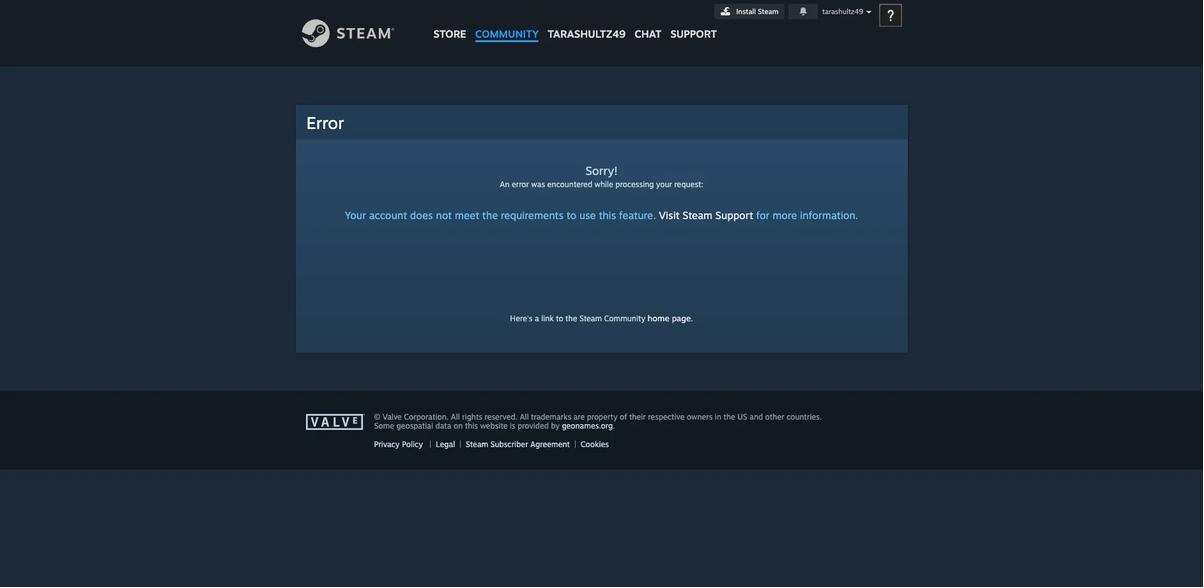 Task type: vqa. For each thing, say whether or not it's contained in the screenshot.
does
yes



Task type: describe. For each thing, give the bounding box(es) containing it.
owners
[[687, 412, 713, 422]]

geonames.org
[[562, 421, 613, 431]]

privacy
[[374, 440, 400, 449]]

us
[[737, 412, 747, 422]]

privacy policy link
[[374, 440, 423, 449]]

your
[[656, 180, 672, 189]]

rights
[[462, 412, 482, 422]]

for
[[756, 209, 770, 222]]

while
[[595, 180, 613, 189]]

the inside © valve corporation. all rights reserved. all trademarks are property of their respective owners in the us and other countries. some geospatial data on this website is provided by geonames.org .
[[723, 412, 735, 422]]

use
[[579, 209, 596, 222]]

2 | from the left
[[459, 440, 461, 449]]

. inside © valve corporation. all rights reserved. all trademarks are property of their respective owners in the us and other countries. some geospatial data on this website is provided by geonames.org .
[[613, 421, 615, 431]]

0 vertical spatial the
[[482, 209, 498, 222]]

provided
[[518, 421, 549, 431]]

your
[[345, 209, 366, 222]]

install steam link
[[714, 4, 784, 19]]

support
[[671, 27, 717, 40]]

support link
[[666, 0, 721, 43]]

respective
[[648, 412, 685, 422]]

1 horizontal spatial this
[[599, 209, 616, 222]]

community
[[475, 27, 539, 40]]

more
[[773, 209, 797, 222]]

request:
[[674, 180, 703, 189]]

of
[[620, 412, 627, 422]]

subscriber
[[490, 440, 528, 449]]

visit
[[659, 209, 680, 222]]

3 | from the left
[[574, 440, 576, 449]]

and
[[750, 412, 763, 422]]

here's a link to the steam community home page .
[[510, 313, 693, 323]]

geospatial
[[396, 421, 433, 431]]

page
[[672, 313, 691, 323]]

to inside here's a link to the steam community home page .
[[556, 314, 563, 323]]

cookies link
[[581, 440, 609, 449]]

error
[[512, 180, 529, 189]]

© valve corporation. all rights reserved. all trademarks are property of their respective owners in the us and other countries. some geospatial data on this website is provided by geonames.org .
[[374, 412, 822, 431]]

not
[[436, 209, 452, 222]]

property
[[587, 412, 618, 422]]

error
[[306, 112, 344, 133]]

privacy policy | legal | steam subscriber agreement | cookies
[[374, 440, 609, 449]]

their
[[629, 412, 646, 422]]

link
[[541, 314, 554, 323]]

. inside here's a link to the steam community home page .
[[691, 314, 693, 323]]

community link
[[471, 0, 543, 46]]

an
[[500, 180, 510, 189]]

sorry! an error was encountered while processing your request:
[[500, 164, 703, 189]]

here's
[[510, 314, 533, 323]]

community
[[604, 314, 645, 323]]

reserved.
[[485, 412, 517, 422]]

1 all from the left
[[451, 412, 460, 422]]

the inside here's a link to the steam community home page .
[[565, 314, 577, 323]]

on
[[454, 421, 463, 431]]

legal
[[436, 440, 455, 449]]

website
[[480, 421, 508, 431]]

sorry!
[[585, 164, 618, 178]]



Task type: locate. For each thing, give the bounding box(es) containing it.
2 horizontal spatial |
[[574, 440, 576, 449]]

steam right install
[[758, 7, 779, 16]]

1 horizontal spatial |
[[459, 440, 461, 449]]

the
[[482, 209, 498, 222], [565, 314, 577, 323], [723, 412, 735, 422]]

2 horizontal spatial the
[[723, 412, 735, 422]]

in
[[715, 412, 721, 422]]

.
[[691, 314, 693, 323], [613, 421, 615, 431]]

home
[[648, 313, 670, 323]]

does
[[410, 209, 433, 222]]

this right the use
[[599, 209, 616, 222]]

trademarks
[[531, 412, 571, 422]]

is
[[510, 421, 515, 431]]

meet
[[455, 209, 479, 222]]

0 horizontal spatial to
[[556, 314, 563, 323]]

1 horizontal spatial the
[[565, 314, 577, 323]]

information.
[[800, 209, 858, 222]]

0 vertical spatial to
[[567, 209, 576, 222]]

geonames.org link
[[562, 421, 613, 431]]

0 vertical spatial .
[[691, 314, 693, 323]]

visit steam support link
[[659, 209, 753, 222]]

steam
[[758, 7, 779, 16], [683, 209, 713, 222], [579, 314, 602, 323], [466, 440, 488, 449]]

0 horizontal spatial |
[[430, 440, 431, 449]]

chat link
[[630, 0, 666, 43]]

0 horizontal spatial the
[[482, 209, 498, 222]]

2 all from the left
[[520, 412, 529, 422]]

1 vertical spatial the
[[565, 314, 577, 323]]

. right home on the bottom of page
[[691, 314, 693, 323]]

requirements
[[501, 209, 564, 222]]

steam right visit
[[683, 209, 713, 222]]

legal link
[[436, 440, 455, 449]]

steam down website
[[466, 440, 488, 449]]

account
[[369, 209, 407, 222]]

your account does not meet the requirements to use this feature. visit steam support for more information.
[[345, 209, 858, 222]]

cookies
[[581, 440, 609, 449]]

| left legal link
[[430, 440, 431, 449]]

all
[[451, 412, 460, 422], [520, 412, 529, 422]]

to left the use
[[567, 209, 576, 222]]

this
[[599, 209, 616, 222], [465, 421, 478, 431]]

all right is
[[520, 412, 529, 422]]

support
[[715, 209, 753, 222]]

processing
[[615, 180, 654, 189]]

tarashultz49
[[822, 7, 863, 16], [548, 27, 626, 40]]

1 horizontal spatial .
[[691, 314, 693, 323]]

agreement
[[530, 440, 570, 449]]

1 | from the left
[[430, 440, 431, 449]]

the right meet
[[482, 209, 498, 222]]

©
[[374, 412, 380, 422]]

store link
[[429, 0, 471, 46]]

0 vertical spatial this
[[599, 209, 616, 222]]

steam inside here's a link to the steam community home page .
[[579, 314, 602, 323]]

corporation.
[[404, 412, 449, 422]]

0 horizontal spatial all
[[451, 412, 460, 422]]

home page link
[[648, 313, 691, 323]]

0 horizontal spatial this
[[465, 421, 478, 431]]

steam left community
[[579, 314, 602, 323]]

chat
[[635, 27, 662, 40]]

0 vertical spatial tarashultz49
[[822, 7, 863, 16]]

data
[[435, 421, 451, 431]]

was
[[531, 180, 545, 189]]

1 vertical spatial this
[[465, 421, 478, 431]]

2 vertical spatial the
[[723, 412, 735, 422]]

encountered
[[547, 180, 592, 189]]

other
[[765, 412, 784, 422]]

1 vertical spatial to
[[556, 314, 563, 323]]

valve
[[383, 412, 402, 422]]

the right link
[[565, 314, 577, 323]]

install
[[736, 7, 756, 16]]

0 horizontal spatial tarashultz49
[[548, 27, 626, 40]]

some
[[374, 421, 394, 431]]

|
[[430, 440, 431, 449], [459, 440, 461, 449], [574, 440, 576, 449]]

1 vertical spatial tarashultz49
[[548, 27, 626, 40]]

to right link
[[556, 314, 563, 323]]

1 horizontal spatial tarashultz49
[[822, 7, 863, 16]]

the right in
[[723, 412, 735, 422]]

are
[[573, 412, 585, 422]]

to
[[567, 209, 576, 222], [556, 314, 563, 323]]

countries.
[[787, 412, 822, 422]]

policy
[[402, 440, 423, 449]]

valve logo image
[[306, 414, 367, 431]]

install steam
[[736, 7, 779, 16]]

1 horizontal spatial all
[[520, 412, 529, 422]]

| right legal link
[[459, 440, 461, 449]]

1 horizontal spatial to
[[567, 209, 576, 222]]

this right on
[[465, 421, 478, 431]]

this inside © valve corporation. all rights reserved. all trademarks are property of their respective owners in the us and other countries. some geospatial data on this website is provided by geonames.org .
[[465, 421, 478, 431]]

store
[[433, 27, 466, 40]]

. left of
[[613, 421, 615, 431]]

all left the rights
[[451, 412, 460, 422]]

0 horizontal spatial .
[[613, 421, 615, 431]]

| left cookies
[[574, 440, 576, 449]]

tarashultz49 link
[[543, 0, 630, 46]]

feature.
[[619, 209, 656, 222]]

1 vertical spatial .
[[613, 421, 615, 431]]

steam subscriber agreement link
[[466, 440, 570, 449]]

by
[[551, 421, 560, 431]]

a
[[535, 314, 539, 323]]



